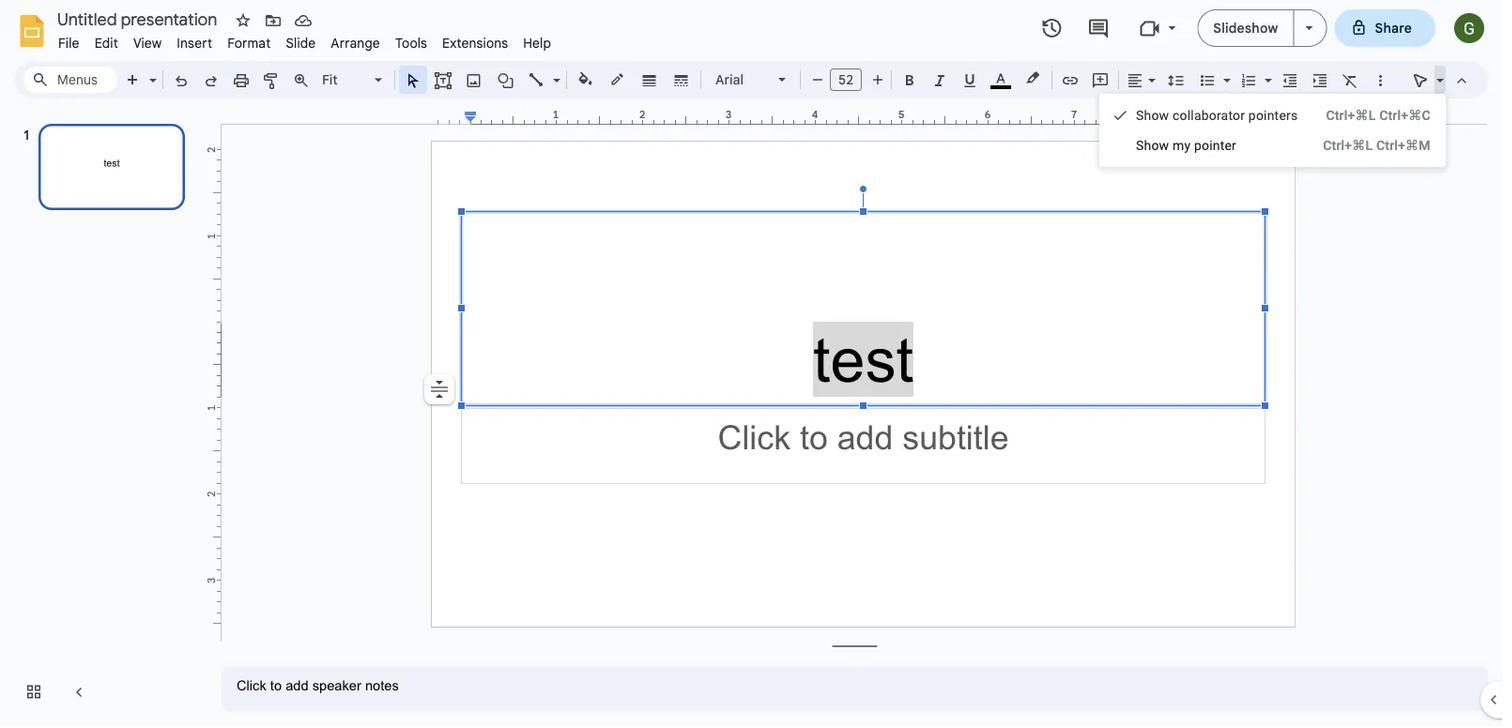 Task type: describe. For each thing, give the bounding box(es) containing it.
slide menu item
[[278, 32, 323, 54]]

ctrl+⌘c
[[1380, 108, 1431, 123]]

arrange
[[331, 35, 380, 51]]

mode and view toolbar
[[1406, 61, 1477, 99]]

m
[[1173, 138, 1185, 153]]

edit
[[95, 35, 118, 51]]

pointers
[[1249, 108, 1298, 123]]

Font size field
[[830, 69, 870, 96]]

format menu item
[[220, 32, 278, 54]]

shape image
[[495, 67, 517, 93]]

insert image image
[[463, 67, 485, 93]]

slideshow button
[[1198, 9, 1295, 47]]

shrink text on overflow image
[[426, 377, 453, 403]]

main toolbar
[[116, 0, 1396, 389]]

ctrl+⌘l for ctrl+⌘l ctrl+⌘m
[[1324, 138, 1373, 153]]

left margin image
[[433, 110, 476, 124]]

Star checkbox
[[230, 8, 256, 34]]

menu containing sh
[[1100, 94, 1446, 167]]

Zoom text field
[[319, 67, 372, 93]]

menu bar banner
[[0, 0, 1504, 727]]

show
[[1136, 138, 1170, 153]]

font list. arial selected. option
[[716, 67, 767, 93]]

numbered list menu image
[[1260, 68, 1273, 74]]

bulleted list menu image
[[1219, 68, 1231, 74]]

highlight color image
[[1023, 67, 1043, 89]]

insert
[[177, 35, 212, 51]]

arial
[[716, 71, 744, 88]]

sh
[[1136, 108, 1152, 123]]

file menu item
[[51, 32, 87, 54]]

help
[[523, 35, 551, 51]]

extensions menu item
[[435, 32, 516, 54]]

share
[[1375, 20, 1413, 36]]

edit menu item
[[87, 32, 126, 54]]

file
[[58, 35, 79, 51]]

view
[[133, 35, 162, 51]]

line & paragraph spacing image
[[1166, 67, 1188, 93]]

border color: transparent image
[[607, 67, 629, 91]]



Task type: locate. For each thing, give the bounding box(es) containing it.
application
[[0, 0, 1504, 727]]

ctrl+⌘l ctrl+⌘m element
[[1301, 136, 1431, 155]]

y
[[1185, 138, 1191, 153]]

share button
[[1335, 9, 1436, 47]]

ctrl+⌘l
[[1326, 108, 1376, 123], [1324, 138, 1373, 153]]

slide
[[286, 35, 316, 51]]

format
[[227, 35, 271, 51]]

text color image
[[991, 67, 1011, 89]]

new slide with layout image
[[145, 68, 157, 74]]

option inside application
[[425, 375, 455, 405]]

application containing slideshow
[[0, 0, 1504, 727]]

right margin image
[[1252, 110, 1295, 124]]

slideshow
[[1214, 20, 1279, 36]]

Zoom field
[[316, 67, 391, 94]]

start slideshow (⌘+enter) image
[[1306, 26, 1313, 30]]

ctrl+⌘l for ctrl+⌘l ctrl+⌘c
[[1326, 108, 1376, 123]]

border weight option
[[639, 67, 661, 93]]

fill color: transparent image
[[575, 67, 597, 91]]

border dash option
[[671, 67, 693, 93]]

menu
[[1100, 94, 1446, 167]]

tools menu item
[[388, 32, 435, 54]]

0 vertical spatial ctrl+⌘l
[[1326, 108, 1376, 123]]

menu bar inside menu bar 'banner'
[[51, 24, 559, 55]]

ctrl+⌘l ctrl+⌘m
[[1324, 138, 1431, 153]]

arrange menu item
[[323, 32, 388, 54]]

Rename text field
[[51, 8, 228, 30]]

navigation
[[0, 106, 207, 727]]

view menu item
[[126, 32, 169, 54]]

ctrl+⌘l up the ctrl+⌘l ctrl+⌘m element
[[1326, 108, 1376, 123]]

insert menu item
[[169, 32, 220, 54]]

show collaborator pointers o element
[[1136, 108, 1304, 123]]

ctrl+⌘l down the ctrl+⌘l ctrl+⌘c element
[[1324, 138, 1373, 153]]

o
[[1152, 108, 1160, 123]]

1 vertical spatial ctrl+⌘l
[[1324, 138, 1373, 153]]

extensions
[[442, 35, 508, 51]]

w
[[1160, 108, 1170, 123]]

help menu item
[[516, 32, 559, 54]]

sh o w collaborator pointers
[[1136, 108, 1298, 123]]

ctrl+⌘m
[[1377, 138, 1431, 153]]

collaborator
[[1173, 108, 1246, 123]]

show m y pointer
[[1136, 138, 1237, 153]]

tools
[[395, 35, 427, 51]]

Menus field
[[23, 67, 117, 93]]

Font size text field
[[831, 69, 861, 91]]

ctrl+⌘l ctrl+⌘c
[[1326, 108, 1431, 123]]

show my pointer m element
[[1136, 138, 1243, 153]]

menu bar
[[51, 24, 559, 55]]

pointer
[[1195, 138, 1237, 153]]

option
[[425, 375, 455, 405]]

menu bar containing file
[[51, 24, 559, 55]]

ctrl+⌘l ctrl+⌘c element
[[1304, 106, 1431, 125]]



Task type: vqa. For each thing, say whether or not it's contained in the screenshot.
"Show my pointer m" element
yes



